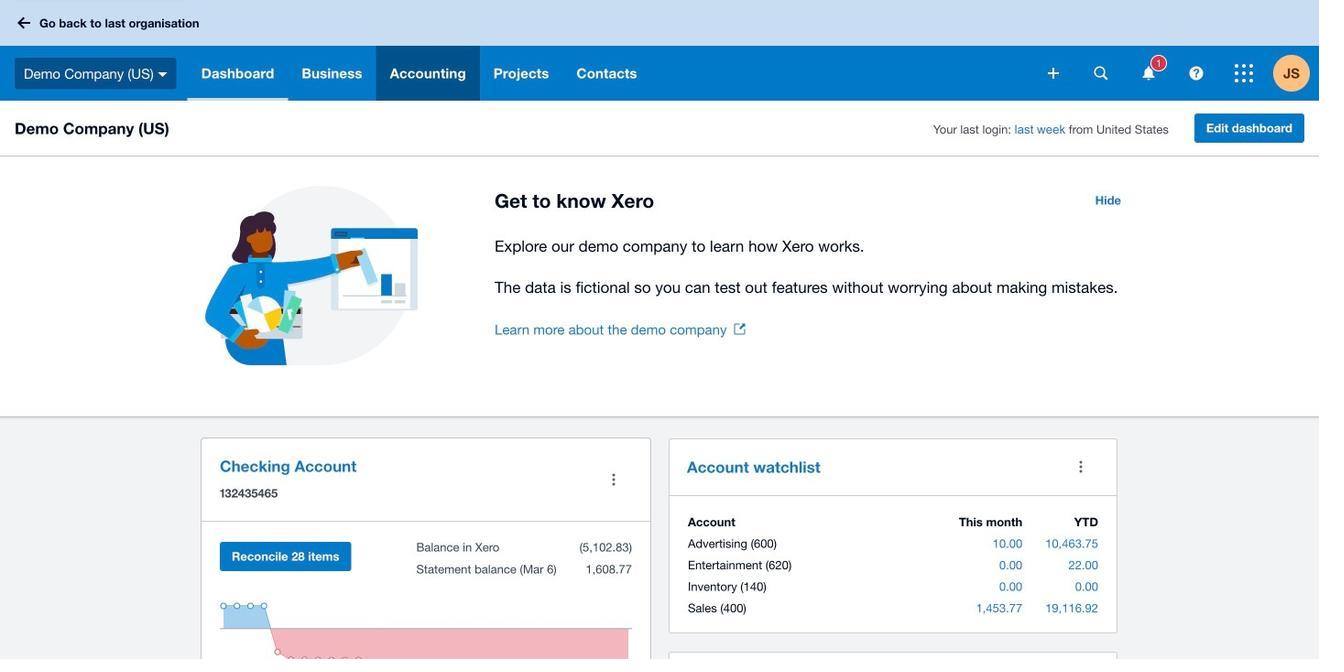 Task type: locate. For each thing, give the bounding box(es) containing it.
svg image
[[1235, 64, 1253, 82], [1143, 66, 1155, 80], [1190, 66, 1203, 80]]

0 horizontal spatial svg image
[[1143, 66, 1155, 80]]

svg image
[[17, 17, 30, 29], [1094, 66, 1108, 80], [1048, 68, 1059, 79], [158, 72, 167, 77]]

manage menu toggle image
[[596, 462, 632, 498]]

1 horizontal spatial svg image
[[1190, 66, 1203, 80]]

banner
[[0, 0, 1319, 101]]

2 horizontal spatial svg image
[[1235, 64, 1253, 82]]



Task type: vqa. For each thing, say whether or not it's contained in the screenshot.
BANNER
yes



Task type: describe. For each thing, give the bounding box(es) containing it.
intro banner body element
[[495, 234, 1132, 301]]



